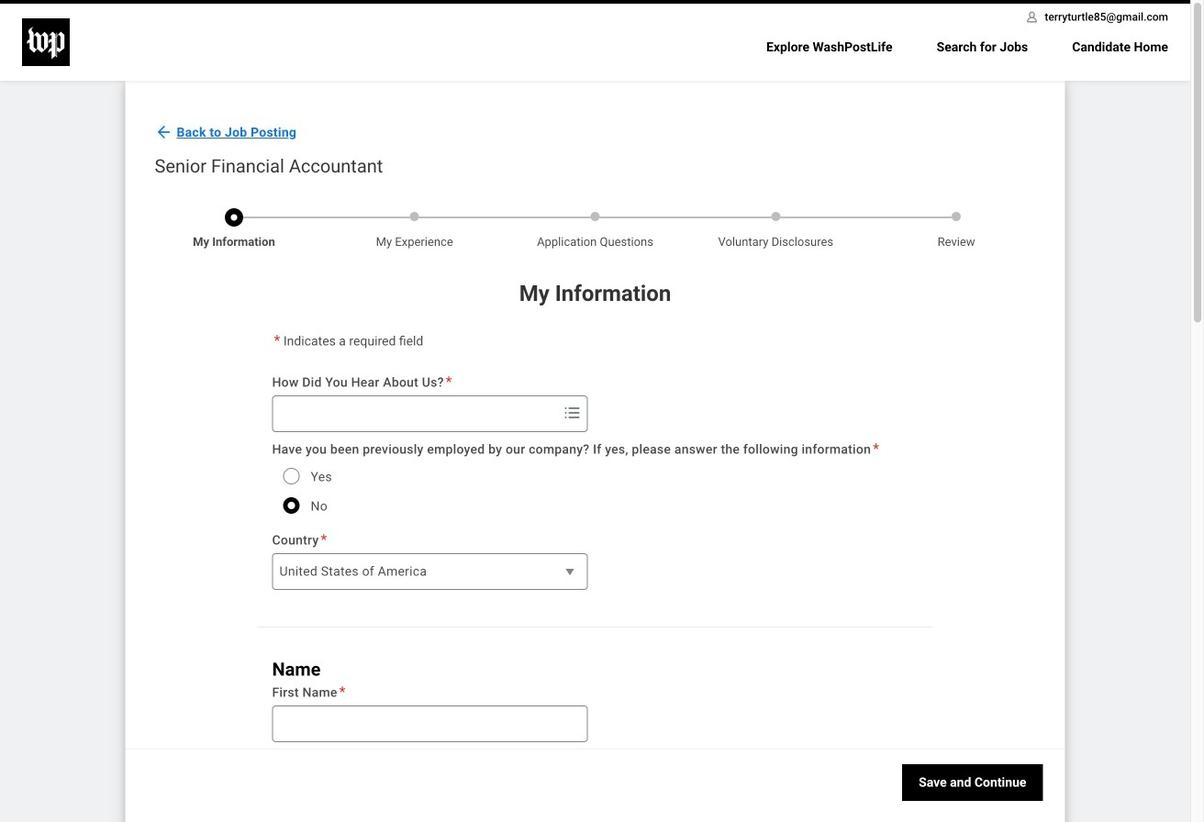 Task type: describe. For each thing, give the bounding box(es) containing it.
Search field
[[273, 397, 556, 430]]

arrow left image
[[155, 123, 173, 141]]

careers image
[[22, 18, 70, 66]]

prompts image
[[561, 402, 583, 424]]



Task type: locate. For each thing, give the bounding box(es) containing it.
None text field
[[272, 788, 588, 823]]

main content
[[0, 81, 1191, 823]]

None text field
[[272, 706, 588, 743]]

user image
[[1025, 10, 1040, 24]]



